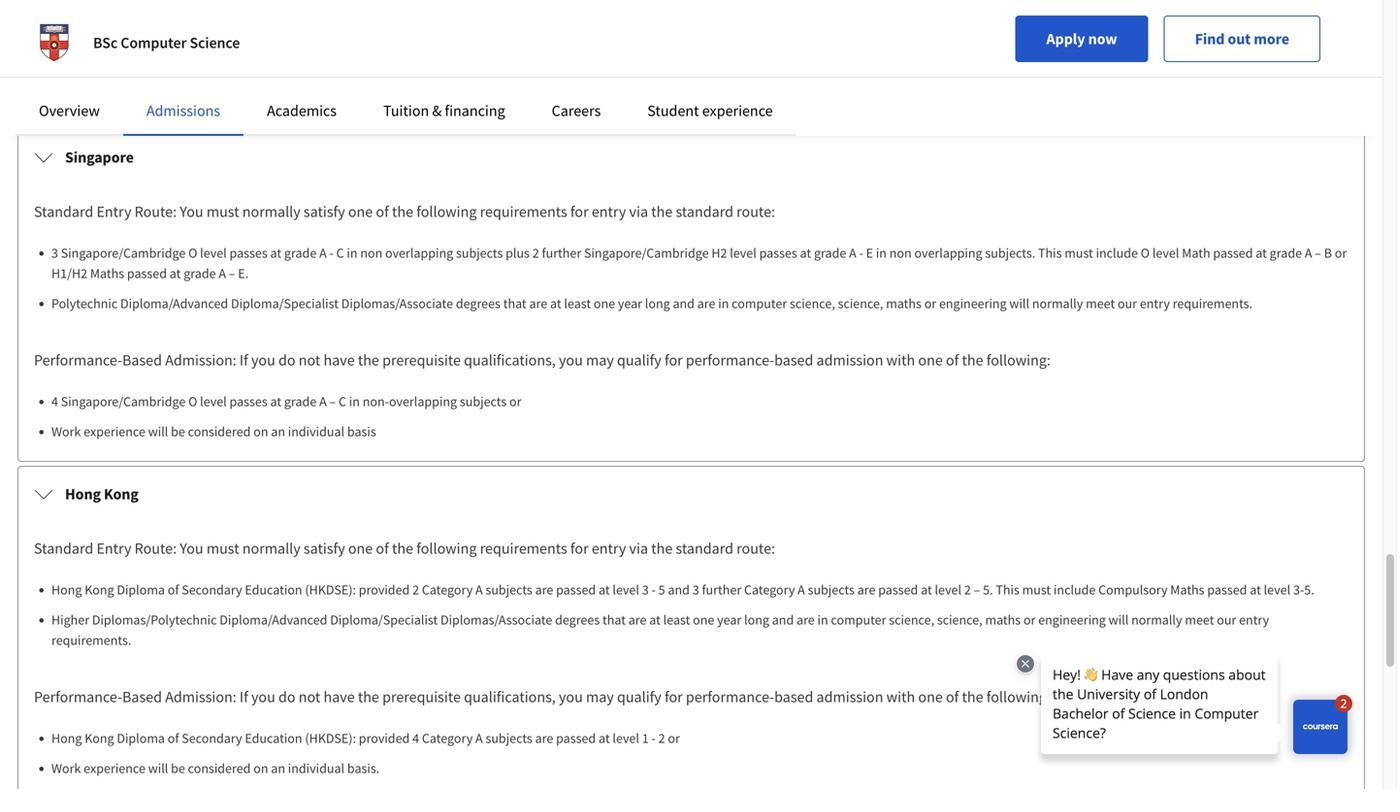 Task type: describe. For each thing, give the bounding box(es) containing it.
meet inside higher diplomas/polytechnic diploma/advanced diploma/specialist diplomas/associate degrees that are at least one year long and are in computer science, science, maths or engineering will normally meet our entry requirements.
[[1185, 611, 1215, 628]]

admission for hong kong
[[817, 687, 884, 707]]

entry inside higher diplomas/polytechnic diploma/advanced diploma/specialist diplomas/associate degrees that are at least one year long and are in computer science, science, maths or engineering will normally meet our entry requirements.
[[1240, 611, 1270, 628]]

in inside 4 singapore/cambridge o level passes at grade a – c in non-overlapping subjects or list item
[[349, 393, 360, 410]]

performance- for hong kong
[[34, 687, 122, 707]]

at inside 'polytechnic diploma/advanced diploma/specialist diplomas/associate degrees that are at least one year long and are in computer science, science, maths or engineering will normally meet our entry requirements.' list item
[[550, 295, 562, 312]]

our inside higher diplomas/polytechnic diploma/advanced diploma/specialist diplomas/associate degrees that are at least one year long and are in computer science, science, maths or engineering will normally meet our entry requirements.
[[1217, 611, 1237, 628]]

board
[[143, 56, 177, 73]]

performance- for singapore
[[686, 350, 775, 370]]

standard for singapore
[[34, 202, 93, 221]]

an for singapore
[[271, 423, 285, 440]]

requirements for singapore
[[480, 202, 568, 221]]

you for hong kong
[[180, 539, 203, 558]]

degrees inside 'polytechnic diploma/advanced diploma/specialist diplomas/associate degrees that are at least one year long and are in computer science, science, maths or engineering will normally meet our entry requirements.' list item
[[456, 295, 501, 312]]

year 12 higher secondary certificate (regional or all india) with 4 subjects each passed at 50% or above or
[[51, 26, 648, 43]]

will for work experience will be considered on an individual basis. list item
[[148, 759, 168, 777]]

5
[[659, 581, 665, 598]]

non-
[[363, 393, 389, 410]]

satisfy for hong kong
[[304, 539, 345, 558]]

singapore button
[[18, 130, 1365, 184]]

this inside "3 singapore/cambridge o level passes at grade a - c in non overlapping subjects plus 2 further singapore/cambridge h2 level passes at grade a - e in non overlapping subjects. this must include o level math passed at grade a – b or h1/h2 maths passed at grade a – e."
[[1039, 244, 1062, 262]]

provided for 4
[[359, 729, 410, 747]]

considered for hong kong
[[188, 759, 251, 777]]

compulsory
[[1099, 581, 1168, 598]]

india)
[[347, 26, 380, 43]]

basis.
[[347, 759, 380, 777]]

(regional
[[259, 26, 313, 43]]

prerequisite for singapore
[[382, 350, 461, 370]]

and inside higher diplomas/polytechnic diploma/advanced diploma/specialist diplomas/associate degrees that are at least one year long and are in computer science, science, maths or engineering will normally meet our entry requirements.
[[772, 611, 794, 628]]

0 horizontal spatial our
[[1118, 295, 1138, 312]]

have for hong kong
[[324, 687, 355, 707]]

entry for hong kong
[[97, 539, 132, 558]]

category for 1
[[422, 729, 473, 747]]

if for singapore
[[240, 350, 248, 370]]

academics
[[267, 101, 337, 120]]

will for 2nd 'work experience will be considered on an individual basis' list item
[[148, 423, 168, 440]]

normally inside higher diplomas/polytechnic diploma/advanced diploma/specialist diplomas/associate degrees that are at least one year long and are in computer science, science, maths or engineering will normally meet our entry requirements.
[[1132, 611, 1183, 628]]

work for singapore
[[51, 423, 81, 440]]

0 horizontal spatial each
[[267, 56, 294, 73]]

0 horizontal spatial engineering
[[939, 295, 1007, 312]]

further inside "3 singapore/cambridge o level passes at grade a - c in non overlapping subjects plus 2 further singapore/cambridge h2 level passes at grade a - e in non overlapping subjects. this must include o level math passed at grade a – b or h1/h2 maths passed at grade a – e."
[[542, 244, 582, 262]]

performance-based admission: if you do not have the prerequisite qualifications, you may qualify for performance-based admission with one of the following: for hong kong
[[34, 687, 1051, 707]]

0 horizontal spatial 50%
[[353, 56, 378, 73]]

student experience
[[648, 101, 773, 120]]

must inside "3 singapore/cambridge o level passes at grade a - c in non overlapping subjects plus 2 further singapore/cambridge h2 level passes at grade a - e in non overlapping subjects. this must include o level math passed at grade a – b or h1/h2 maths passed at grade a – e."
[[1065, 244, 1094, 262]]

diplomas/polytechnic
[[92, 611, 217, 628]]

0 vertical spatial meet
[[1086, 295, 1115, 312]]

secondary for hong kong diploma of secondary education (hkdse): provided 2 category a subjects are passed at level 3 - 5 and 3 further category a subjects are passed at level 2 – 5. this must include compulsory maths passed at level 3-5.
[[182, 581, 242, 598]]

standard for singapore
[[676, 202, 734, 221]]

1 vertical spatial above
[[395, 56, 430, 73]]

requirements for hong kong
[[480, 539, 568, 558]]

at inside higher diplomas/polytechnic diploma/advanced diploma/specialist diplomas/associate degrees that are at least one year long and are in computer science, science, maths or engineering will normally meet our entry requirements.
[[650, 611, 661, 628]]

admissions
[[146, 101, 220, 120]]

basis for 1st 'work experience will be considered on an individual basis' list item
[[347, 86, 376, 103]]

apply
[[1047, 29, 1086, 49]]

based for hong kong
[[122, 687, 162, 707]]

or inside "3 singapore/cambridge o level passes at grade a - c in non overlapping subjects plus 2 further singapore/cambridge h2 level passes at grade a - e in non overlapping subjects. this must include o level math passed at grade a – b or h1/h2 maths passed at grade a – e."
[[1335, 244, 1347, 262]]

0 horizontal spatial that
[[503, 295, 527, 312]]

secondary for hong kong diploma of secondary education (hkdse): provided 4 category a subjects are passed at level 1 - 2 or
[[182, 729, 242, 747]]

0 vertical spatial all
[[330, 26, 345, 43]]

0 vertical spatial least
[[564, 295, 591, 312]]

(hkdse): for 2
[[305, 581, 356, 598]]

find out more button
[[1164, 16, 1321, 62]]

find
[[1195, 29, 1225, 49]]

science
[[190, 33, 240, 52]]

0 vertical spatial higher
[[94, 26, 132, 43]]

tuition & financing
[[383, 101, 505, 120]]

satisfy for singapore
[[304, 202, 345, 221]]

(hkdse): for 4
[[305, 729, 356, 747]]

at inside year 10 all india board with 4 subjects each passed at 50% or above or list item
[[339, 56, 350, 73]]

overview
[[39, 101, 100, 120]]

degrees inside higher diplomas/polytechnic diploma/advanced diploma/specialist diplomas/associate degrees that are at least one year long and are in computer science, science, maths or engineering will normally meet our entry requirements.
[[555, 611, 600, 628]]

performance- for hong kong
[[686, 687, 775, 707]]

more
[[1254, 29, 1290, 49]]

list containing 3 singapore/cambridge o level passes at grade a - c in non overlapping subjects plus 2 further singapore/cambridge h2 level passes at grade a - e in non overlapping subjects. this must include o level math passed at grade a – b or h1/h2 maths passed at grade a – e.
[[42, 243, 1349, 314]]

student experience link
[[648, 101, 773, 120]]

following: for singapore
[[987, 350, 1051, 370]]

year 12 higher secondary certificate (regional or all india) with 4 subjects each passed at 50% or above or list item
[[51, 24, 1349, 45]]

2 inside "3 singapore/cambridge o level passes at grade a - c in non overlapping subjects plus 2 further singapore/cambridge h2 level passes at grade a - e in non overlapping subjects. this must include o level math passed at grade a – b or h1/h2 maths passed at grade a – e."
[[533, 244, 539, 262]]

3 singapore/cambridge o level passes at grade a - c in non overlapping subjects plus 2 further singapore/cambridge h2 level passes at grade a - e in non overlapping subjects. this must include o level math passed at grade a – b or h1/h2 maths passed at grade a – e.
[[51, 244, 1347, 282]]

0 vertical spatial above
[[598, 26, 633, 43]]

entry for singapore
[[97, 202, 132, 221]]

maths inside list item
[[1171, 581, 1205, 598]]

at inside hong kong diploma of secondary education (hkdse): provided 4 category a subjects are passed at level 1 - 2 or list item
[[599, 729, 610, 747]]

least inside higher diplomas/polytechnic diploma/advanced diploma/specialist diplomas/associate degrees that are at least one year long and are in computer science, science, maths or engineering will normally meet our entry requirements.
[[664, 611, 690, 628]]

1 work from the top
[[51, 86, 81, 103]]

plus
[[506, 244, 530, 262]]

1 vertical spatial all
[[94, 56, 109, 73]]

0 vertical spatial secondary
[[135, 26, 196, 43]]

include inside "3 singapore/cambridge o level passes at grade a - c in non overlapping subjects plus 2 further singapore/cambridge h2 level passes at grade a - e in non overlapping subjects. this must include o level math passed at grade a – b or h1/h2 maths passed at grade a – e."
[[1096, 244, 1138, 262]]

via for hong kong
[[629, 539, 648, 558]]

0 horizontal spatial computer
[[732, 295, 787, 312]]

1
[[642, 729, 649, 747]]

maths inside higher diplomas/polytechnic diploma/advanced diploma/specialist diplomas/associate degrees that are at least one year long and are in computer science, science, maths or engineering will normally meet our entry requirements.
[[986, 611, 1021, 628]]

0 vertical spatial diploma/advanced
[[120, 295, 228, 312]]

diploma for experience
[[117, 729, 165, 747]]

1 be from the top
[[171, 86, 185, 103]]

hong kong
[[65, 484, 139, 504]]

be for singapore
[[171, 423, 185, 440]]

10
[[78, 56, 92, 73]]

2 non from the left
[[890, 244, 912, 262]]

1 work experience will be considered on an individual basis list item from the top
[[51, 84, 1349, 105]]

hong for hong kong diploma of secondary education (hkdse): provided 4 category a subjects are passed at level 1 - 2 or
[[51, 729, 82, 747]]

hong kong diploma of secondary education (hkdse): provided 2 category a subjects are passed at level 3 - 5 and 3 further category a subjects are passed at level 2 – 5. this must include compulsory maths passed at level 3-5.
[[51, 581, 1315, 598]]

1 horizontal spatial each
[[470, 26, 497, 43]]

kong for hong kong diploma of secondary education (hkdse): provided 4 category a subjects are passed at level 1 - 2 or
[[85, 729, 114, 747]]

admission for singapore
[[817, 350, 884, 370]]

1 horizontal spatial 50%
[[556, 26, 581, 43]]

0 vertical spatial year
[[618, 295, 643, 312]]

qualifications, for singapore
[[464, 350, 556, 370]]

maths inside "3 singapore/cambridge o level passes at grade a - c in non overlapping subjects plus 2 further singapore/cambridge h2 level passes at grade a - e in non overlapping subjects. this must include o level math passed at grade a – b or h1/h2 maths passed at grade a – e."
[[90, 264, 124, 282]]

hong kong diploma of secondary education (hkdse): provided 4 category a subjects are passed at level 1 - 2 or list item
[[51, 728, 1349, 748]]

0 horizontal spatial long
[[645, 295, 670, 312]]

standard for hong kong
[[676, 539, 734, 558]]

following for hong kong
[[417, 539, 477, 558]]

admissions link
[[146, 101, 220, 120]]

education for be
[[245, 729, 302, 747]]

certificate
[[198, 26, 257, 43]]

standard entry route: you must normally satisfy one of the following requirements for entry via the standard route: for singapore
[[34, 202, 776, 221]]

this inside list item
[[996, 581, 1020, 598]]

hong kong button
[[18, 467, 1365, 521]]

year for year 12 higher secondary certificate (regional or all india) with 4 subjects each passed at 50% or above or
[[51, 26, 75, 43]]

work experience will be considered on an individual basis for 2nd 'work experience will be considered on an individual basis' list item
[[51, 423, 376, 440]]

diplomas/associate inside 'polytechnic diploma/advanced diploma/specialist diplomas/associate degrees that are at least one year long and are in computer science, science, maths or engineering will normally meet our entry requirements.' list item
[[341, 295, 453, 312]]

overlapping for or
[[389, 393, 457, 410]]

if for hong kong
[[240, 687, 248, 707]]

&
[[432, 101, 442, 120]]

hong for hong kong
[[65, 484, 101, 504]]

polytechnic diploma/advanced diploma/specialist diplomas/associate degrees that are at least one year long and are in computer science, science, maths or engineering will normally meet our entry requirements. list item
[[51, 293, 1349, 314]]

student
[[648, 101, 699, 120]]

academics link
[[267, 101, 337, 120]]

higher diplomas/polytechnic diploma/advanced diploma/specialist diplomas/associate degrees that are at least one year long and are in computer science, science, maths or engineering will normally meet our entry requirements.
[[51, 611, 1270, 649]]

and inside hong kong diploma of secondary education (hkdse): provided 2 category a subjects are passed at level 3 - 5 and 3 further category a subjects are passed at level 2 – 5. this must include compulsory maths passed at level 3-5. list item
[[668, 581, 690, 598]]

do for singapore
[[279, 350, 296, 370]]

tuition & financing link
[[383, 101, 505, 120]]

e.
[[238, 264, 249, 282]]

work experience will be considered on an individual basis.
[[51, 759, 380, 777]]

4 singapore/cambridge o level passes at grade a – c in non-overlapping subjects or list item
[[51, 391, 1349, 412]]

hong kong diploma of secondary education (hkdse): provided 4 category a subjects are passed at level 1 - 2 or
[[51, 729, 680, 747]]

kong for hong kong
[[104, 484, 139, 504]]

on for singapore
[[254, 423, 268, 440]]

singapore
[[65, 148, 134, 167]]

basis for 2nd 'work experience will be considered on an individual basis' list item
[[347, 423, 376, 440]]

careers link
[[552, 101, 601, 120]]

e
[[866, 244, 874, 262]]

do for hong kong
[[279, 687, 296, 707]]

following: for hong kong
[[987, 687, 1051, 707]]

route: for singapore
[[737, 202, 776, 221]]

year 10 all india board with 4 subjects each passed at 50% or above or
[[51, 56, 445, 73]]

2 horizontal spatial 3
[[693, 581, 699, 598]]

subjects.
[[986, 244, 1036, 262]]

list containing hong kong diploma of secondary education (hkdse): provided 4 category a subjects are passed at level 1 - 2 or
[[42, 728, 1349, 778]]

experience inside list item
[[84, 759, 146, 777]]

category for 3
[[422, 581, 473, 598]]

polytechnic
[[51, 295, 118, 312]]



Task type: vqa. For each thing, say whether or not it's contained in the screenshot.
the home image
no



Task type: locate. For each thing, give the bounding box(es) containing it.
1 vertical spatial and
[[668, 581, 690, 598]]

further up higher diplomas/polytechnic diploma/advanced diploma/specialist diplomas/associate degrees that are at least one year long and are in computer science, science, maths or engineering will normally meet our entry requirements. list item
[[702, 581, 742, 598]]

1 standard entry route: you must normally satisfy one of the following requirements for entry via the standard route: from the top
[[34, 202, 776, 221]]

0 vertical spatial satisfy
[[304, 202, 345, 221]]

1 if from the top
[[240, 350, 248, 370]]

1 basis from the top
[[347, 86, 376, 103]]

may down higher diplomas/polytechnic diploma/advanced diploma/specialist diplomas/associate degrees that are at least one year long and are in computer science, science, maths or engineering will normally meet our entry requirements.
[[586, 687, 614, 707]]

1 you from the top
[[180, 202, 203, 221]]

based
[[122, 350, 162, 370], [122, 687, 162, 707]]

each down (regional
[[267, 56, 294, 73]]

do
[[279, 350, 296, 370], [279, 687, 296, 707]]

above up tuition
[[395, 56, 430, 73]]

3 right 5
[[693, 581, 699, 598]]

entry down singapore
[[97, 202, 132, 221]]

diplomas/associate inside higher diplomas/polytechnic diploma/advanced diploma/specialist diplomas/associate degrees that are at least one year long and are in computer science, science, maths or engineering will normally meet our entry requirements.
[[441, 611, 553, 628]]

2 qualifications, from the top
[[464, 687, 556, 707]]

engineering down subjects.
[[939, 295, 1007, 312]]

qualify down polytechnic diploma/advanced diploma/specialist diplomas/associate degrees that are at least one year long and are in computer science, science, maths or engineering will normally meet our entry requirements.
[[617, 350, 662, 370]]

0 vertical spatial include
[[1096, 244, 1138, 262]]

each
[[470, 26, 497, 43], [267, 56, 294, 73]]

2 based from the top
[[122, 687, 162, 707]]

normally
[[242, 202, 301, 221], [1033, 295, 1083, 312], [242, 539, 301, 558], [1132, 611, 1183, 628]]

admission:
[[165, 350, 237, 370], [165, 687, 237, 707]]

individual inside list item
[[288, 759, 345, 777]]

long
[[645, 295, 670, 312], [745, 611, 770, 628]]

singapore/cambridge up the hong kong
[[61, 393, 186, 410]]

1 considered from the top
[[188, 86, 251, 103]]

standard entry route: you must normally satisfy one of the following requirements for entry via the standard route: for hong kong
[[34, 539, 776, 558]]

and right 5
[[668, 581, 690, 598]]

diploma/specialist inside higher diplomas/polytechnic diploma/advanced diploma/specialist diplomas/associate degrees that are at least one year long and are in computer science, science, maths or engineering will normally meet our entry requirements.
[[330, 611, 438, 628]]

or inside higher diplomas/polytechnic diploma/advanced diploma/specialist diplomas/associate degrees that are at least one year long and are in computer science, science, maths or engineering will normally meet our entry requirements.
[[1024, 611, 1036, 628]]

2 vertical spatial an
[[271, 759, 285, 777]]

bsc
[[93, 33, 118, 52]]

0 vertical spatial each
[[470, 26, 497, 43]]

grade
[[284, 244, 317, 262], [814, 244, 847, 262], [1270, 244, 1303, 262], [184, 264, 216, 282], [284, 393, 317, 410]]

performance- up 4 singapore/cambridge o level passes at grade a – c in non-overlapping subjects or list item
[[686, 350, 775, 370]]

higher
[[94, 26, 132, 43], [51, 611, 89, 628]]

above up 'careers'
[[598, 26, 633, 43]]

further inside list item
[[702, 581, 742, 598]]

0 horizontal spatial further
[[542, 244, 582, 262]]

1 vertical spatial secondary
[[182, 581, 242, 598]]

not for singapore
[[299, 350, 321, 370]]

0 vertical spatial qualifications,
[[464, 350, 556, 370]]

1 diploma from the top
[[117, 581, 165, 598]]

maths up the polytechnic at left
[[90, 264, 124, 282]]

diploma up work experience will be considered on an individual basis.
[[117, 729, 165, 747]]

1 5. from the left
[[983, 581, 994, 598]]

1 vertical spatial prerequisite
[[382, 687, 461, 707]]

4 singapore/cambridge o level passes at grade a – c in non-overlapping subjects or
[[51, 393, 522, 410]]

0 vertical spatial diploma
[[117, 581, 165, 598]]

work experience will be considered on an individual basis down 4 singapore/cambridge o level passes at grade a – c in non-overlapping subjects or
[[51, 423, 376, 440]]

1 vertical spatial our
[[1217, 611, 1237, 628]]

maths
[[886, 295, 922, 312], [986, 611, 1021, 628]]

qualify for hong kong
[[617, 687, 662, 707]]

in inside higher diplomas/polytechnic diploma/advanced diploma/specialist diplomas/associate degrees that are at least one year long and are in computer science, science, maths or engineering will normally meet our entry requirements.
[[818, 611, 829, 628]]

following for singapore
[[417, 202, 477, 221]]

passes for 4 singapore/cambridge o level passes at grade a – c in non-overlapping subjects or
[[230, 393, 268, 410]]

qualify up 1
[[617, 687, 662, 707]]

1 vertical spatial individual
[[288, 423, 345, 440]]

have up hong kong diploma of secondary education (hkdse): provided 4 category a subjects are passed at level 1 - 2 or
[[324, 687, 355, 707]]

diploma
[[117, 581, 165, 598], [117, 729, 165, 747]]

not up 4 singapore/cambridge o level passes at grade a – c in non-overlapping subjects or
[[299, 350, 321, 370]]

1 vertical spatial you
[[180, 539, 203, 558]]

1 vertical spatial performance-
[[686, 687, 775, 707]]

financing
[[445, 101, 505, 120]]

be inside work experience will be considered on an individual basis. list item
[[171, 759, 185, 777]]

1 horizontal spatial 3
[[642, 581, 649, 598]]

performance- for singapore
[[34, 350, 122, 370]]

considered for singapore
[[188, 423, 251, 440]]

1 year from the top
[[51, 26, 75, 43]]

basis down non-
[[347, 423, 376, 440]]

may for hong kong
[[586, 687, 614, 707]]

0 vertical spatial and
[[673, 295, 695, 312]]

overlapping inside 4 singapore/cambridge o level passes at grade a – c in non-overlapping subjects or list item
[[389, 393, 457, 410]]

have
[[324, 350, 355, 370], [324, 687, 355, 707]]

work experience will be considered on an individual basis list item down 4 singapore/cambridge o level passes at grade a – c in non-overlapping subjects or list item
[[51, 421, 1349, 442]]

1 vertical spatial via
[[629, 539, 648, 558]]

(hkdse):
[[305, 581, 356, 598], [305, 729, 356, 747]]

2 not from the top
[[299, 687, 321, 707]]

if
[[240, 350, 248, 370], [240, 687, 248, 707]]

year left 10
[[51, 56, 75, 73]]

1 standard from the top
[[676, 202, 734, 221]]

that down hong kong diploma of secondary education (hkdse): provided 2 category a subjects are passed at level 3 - 5 and 3 further category a subjects are passed at level 2 – 5. this must include compulsory maths passed at level 3-5.
[[603, 611, 626, 628]]

in
[[347, 244, 358, 262], [876, 244, 887, 262], [719, 295, 729, 312], [349, 393, 360, 410], [818, 611, 829, 628]]

requirements
[[480, 202, 568, 221], [480, 539, 568, 558]]

secondary up board
[[135, 26, 196, 43]]

performance-
[[686, 350, 775, 370], [686, 687, 775, 707]]

route: for hong kong
[[737, 539, 776, 558]]

year down hong kong diploma of secondary education (hkdse): provided 2 category a subjects are passed at level 3 - 5 and 3 further category a subjects are passed at level 2 – 5. this must include compulsory maths passed at level 3-5. list item
[[717, 611, 742, 628]]

individual down (regional
[[288, 86, 345, 103]]

and down "3 singapore/cambridge o level passes at grade a - c in non overlapping subjects plus 2 further singapore/cambridge h2 level passes at grade a - e in non overlapping subjects. this must include o level math passed at grade a – b or h1/h2 maths passed at grade a – e." at the top
[[673, 295, 695, 312]]

2 (hkdse): from the top
[[305, 729, 356, 747]]

1 performance-based admission: if you do not have the prerequisite qualifications, you may qualify for performance-based admission with one of the following: from the top
[[34, 350, 1051, 370]]

year left 12
[[51, 26, 75, 43]]

or
[[316, 26, 328, 43], [584, 26, 596, 43], [636, 26, 648, 43], [380, 56, 392, 73], [433, 56, 445, 73], [1335, 244, 1347, 262], [925, 295, 937, 312], [510, 393, 522, 410], [1024, 611, 1036, 628], [668, 729, 680, 747]]

entry
[[592, 202, 626, 221], [1140, 295, 1170, 312], [592, 539, 626, 558], [1240, 611, 1270, 628]]

c for -
[[336, 244, 344, 262]]

singapore/cambridge for 3 singapore/cambridge o level passes at grade a - c in non overlapping subjects plus 2 further singapore/cambridge h2 level passes at grade a - e in non overlapping subjects. this must include o level math passed at grade a – b or h1/h2 maths passed at grade a – e.
[[61, 244, 186, 262]]

1 non from the left
[[360, 244, 383, 262]]

may down polytechnic diploma/advanced diploma/specialist diplomas/associate degrees that are at least one year long and are in computer science, science, maths or engineering will normally meet our entry requirements.
[[586, 350, 614, 370]]

1 based from the top
[[775, 350, 814, 370]]

hong for hong kong diploma of secondary education (hkdse): provided 2 category a subjects are passed at level 3 - 5 and 3 further category a subjects are passed at level 2 – 5. this must include compulsory maths passed at level 3-5.
[[51, 581, 82, 598]]

2 work experience will be considered on an individual basis from the top
[[51, 423, 376, 440]]

higher inside higher diplomas/polytechnic diploma/advanced diploma/specialist diplomas/associate degrees that are at least one year long and are in computer science, science, maths or engineering will normally meet our entry requirements.
[[51, 611, 89, 628]]

prerequisite up non-
[[382, 350, 461, 370]]

1 education from the top
[[245, 581, 302, 598]]

via for singapore
[[629, 202, 648, 221]]

kong for hong kong diploma of secondary education (hkdse): provided 2 category a subjects are passed at level 3 - 5 and 3 further category a subjects are passed at level 2 – 5. this must include compulsory maths passed at level 3-5.
[[85, 581, 114, 598]]

1 vertical spatial performance-
[[34, 687, 122, 707]]

requirements. down math
[[1173, 295, 1253, 312]]

basis left tuition
[[347, 86, 376, 103]]

1 vertical spatial (hkdse):
[[305, 729, 356, 747]]

1 vertical spatial if
[[240, 687, 248, 707]]

via down singapore 'dropdown button'
[[629, 202, 648, 221]]

1 horizontal spatial engineering
[[1039, 611, 1106, 628]]

you for singapore
[[180, 202, 203, 221]]

be for hong kong
[[171, 759, 185, 777]]

1 vertical spatial diploma/specialist
[[330, 611, 438, 628]]

work experience will be considered on an individual basis list item
[[51, 84, 1349, 105], [51, 421, 1349, 442]]

0 vertical spatial admission
[[817, 350, 884, 370]]

2 education from the top
[[245, 729, 302, 747]]

qualify for singapore
[[617, 350, 662, 370]]

0 vertical spatial engineering
[[939, 295, 1007, 312]]

you
[[180, 202, 203, 221], [180, 539, 203, 558]]

0 vertical spatial c
[[336, 244, 344, 262]]

considered inside list item
[[188, 759, 251, 777]]

not up hong kong diploma of secondary education (hkdse): provided 4 category a subjects are passed at level 1 - 2 or
[[299, 687, 321, 707]]

1 performance- from the top
[[686, 350, 775, 370]]

individual for hong kong
[[288, 759, 345, 777]]

2 prerequisite from the top
[[382, 687, 461, 707]]

list containing hong kong diploma of secondary education (hkdse): provided 2 category a subjects are passed at level 3 - 5 and 3 further category a subjects are passed at level 2 – 5. this must include compulsory maths passed at level 3-5.
[[42, 579, 1349, 650]]

0 vertical spatial individual
[[288, 86, 345, 103]]

2 vertical spatial on
[[254, 759, 268, 777]]

1 vertical spatial considered
[[188, 423, 251, 440]]

1 horizontal spatial computer
[[831, 611, 887, 628]]

1 via from the top
[[629, 202, 648, 221]]

1 vertical spatial performance-based admission: if you do not have the prerequisite qualifications, you may qualify for performance-based admission with one of the following:
[[34, 687, 1051, 707]]

singapore/cambridge
[[61, 244, 186, 262], [584, 244, 709, 262], [61, 393, 186, 410]]

and inside 'polytechnic diploma/advanced diploma/specialist diplomas/associate degrees that are at least one year long and are in computer science, science, maths or engineering will normally meet our entry requirements.' list item
[[673, 295, 695, 312]]

prerequisite
[[382, 350, 461, 370], [382, 687, 461, 707]]

will for 1st 'work experience will be considered on an individual basis' list item
[[148, 86, 168, 103]]

0 vertical spatial admission:
[[165, 350, 237, 370]]

c inside "3 singapore/cambridge o level passes at grade a - c in non overlapping subjects plus 2 further singapore/cambridge h2 level passes at grade a - e in non overlapping subjects. this must include o level math passed at grade a – b or h1/h2 maths passed at grade a – e."
[[336, 244, 344, 262]]

include left math
[[1096, 244, 1138, 262]]

2 following: from the top
[[987, 687, 1051, 707]]

1 vertical spatial this
[[996, 581, 1020, 598]]

2 based from the top
[[775, 687, 814, 707]]

standard for hong kong
[[34, 539, 93, 558]]

that
[[503, 295, 527, 312], [603, 611, 626, 628]]

0 vertical spatial route:
[[737, 202, 776, 221]]

1 horizontal spatial maths
[[1171, 581, 1205, 598]]

2 admission: from the top
[[165, 687, 237, 707]]

0 vertical spatial standard entry route: you must normally satisfy one of the following requirements for entry via the standard route:
[[34, 202, 776, 221]]

work experience will be considered on an individual basis down the year 10 all india board with 4 subjects each passed at 50% or above or
[[51, 86, 376, 103]]

based
[[775, 350, 814, 370], [775, 687, 814, 707]]

1 admission: from the top
[[165, 350, 237, 370]]

3 list from the top
[[42, 391, 1349, 442]]

work experience will be considered on an individual basis for 1st 'work experience will be considered on an individual basis' list item
[[51, 86, 376, 103]]

level
[[200, 244, 227, 262], [730, 244, 757, 262], [1153, 244, 1180, 262], [200, 393, 227, 410], [613, 581, 640, 598], [935, 581, 962, 598], [1264, 581, 1291, 598], [613, 729, 640, 747]]

long inside higher diplomas/polytechnic diploma/advanced diploma/specialist diplomas/associate degrees that are at least one year long and are in computer science, science, maths or engineering will normally meet our entry requirements.
[[745, 611, 770, 628]]

standard up hong kong diploma of secondary education (hkdse): provided 2 category a subjects are passed at level 3 - 5 and 3 further category a subjects are passed at level 2 – 5. this must include compulsory maths passed at level 3-5. list item
[[676, 539, 734, 558]]

2 year from the top
[[51, 56, 75, 73]]

admission: for hong kong
[[165, 687, 237, 707]]

2 performance-based admission: if you do not have the prerequisite qualifications, you may qualify for performance-based admission with one of the following: from the top
[[34, 687, 1051, 707]]

0 horizontal spatial maths
[[886, 295, 922, 312]]

12
[[78, 26, 92, 43]]

4 list from the top
[[42, 579, 1349, 650]]

work experience will be considered on an individual basis list item down year 10 all india board with 4 subjects each passed at 50% or above or list item
[[51, 84, 1349, 105]]

c for –
[[339, 393, 347, 410]]

in inside 'polytechnic diploma/advanced diploma/specialist diplomas/associate degrees that are at least one year long and are in computer science, science, maths or engineering will normally meet our entry requirements.' list item
[[719, 295, 729, 312]]

an down 4 singapore/cambridge o level passes at grade a – c in non-overlapping subjects or
[[271, 423, 285, 440]]

1 horizontal spatial requirements.
[[1173, 295, 1253, 312]]

diploma/specialist
[[231, 295, 339, 312], [330, 611, 438, 628]]

diploma/advanced inside higher diplomas/polytechnic diploma/advanced diploma/specialist diplomas/associate degrees that are at least one year long and are in computer science, science, maths or engineering will normally meet our entry requirements.
[[220, 611, 328, 628]]

do up hong kong diploma of secondary education (hkdse): provided 4 category a subjects are passed at level 1 - 2 or
[[279, 687, 296, 707]]

1 vertical spatial further
[[702, 581, 742, 598]]

route: up hong kong diploma of secondary education (hkdse): provided 2 category a subjects are passed at level 3 - 5 and 3 further category a subjects are passed at level 2 – 5. this must include compulsory maths passed at level 3-5. list item
[[737, 539, 776, 558]]

singapore/cambridge inside list item
[[61, 393, 186, 410]]

1 entry from the top
[[97, 202, 132, 221]]

meet
[[1086, 295, 1115, 312], [1185, 611, 1215, 628]]

1 admission from the top
[[817, 350, 884, 370]]

admission: up work experience will be considered on an individual basis.
[[165, 687, 237, 707]]

3 inside "3 singapore/cambridge o level passes at grade a - c in non overlapping subjects plus 2 further singapore/cambridge h2 level passes at grade a - e in non overlapping subjects. this must include o level math passed at grade a – b or h1/h2 maths passed at grade a – e."
[[51, 244, 58, 262]]

2 basis from the top
[[347, 423, 376, 440]]

3 left 5
[[642, 581, 649, 598]]

0 vertical spatial work
[[51, 86, 81, 103]]

1 on from the top
[[254, 86, 268, 103]]

requirements. down the diplomas/polytechnic
[[51, 631, 131, 649]]

o inside list item
[[188, 393, 197, 410]]

1 not from the top
[[299, 350, 321, 370]]

1 vertical spatial computer
[[831, 611, 887, 628]]

bsc computer science
[[93, 33, 240, 52]]

an
[[271, 86, 285, 103], [271, 423, 285, 440], [271, 759, 285, 777]]

year for year 10 all india board with 4 subjects each passed at 50% or above or
[[51, 56, 75, 73]]

0 horizontal spatial higher
[[51, 611, 89, 628]]

entry
[[97, 202, 132, 221], [97, 539, 132, 558]]

1 prerequisite from the top
[[382, 350, 461, 370]]

computer inside higher diplomas/polytechnic diploma/advanced diploma/specialist diplomas/associate degrees that are at least one year long and are in computer science, science, maths or engineering will normally meet our entry requirements.
[[831, 611, 887, 628]]

tuition
[[383, 101, 429, 120]]

1 vertical spatial long
[[745, 611, 770, 628]]

now
[[1089, 29, 1118, 49]]

based for singapore
[[122, 350, 162, 370]]

2 vertical spatial work
[[51, 759, 81, 777]]

further
[[542, 244, 582, 262], [702, 581, 742, 598]]

prerequisite up hong kong diploma of secondary education (hkdse): provided 4 category a subjects are passed at level 1 - 2 or
[[382, 687, 461, 707]]

1 vertical spatial admission
[[817, 687, 884, 707]]

an inside list item
[[271, 759, 285, 777]]

will inside higher diplomas/polytechnic diploma/advanced diploma/specialist diplomas/associate degrees that are at least one year long and are in computer science, science, maths or engineering will normally meet our entry requirements.
[[1109, 611, 1129, 628]]

grade inside list item
[[284, 393, 317, 410]]

1 horizontal spatial year
[[717, 611, 742, 628]]

list containing year 12 higher secondary certificate (regional or all india) with 4 subjects each passed at 50% or above or
[[42, 24, 1349, 105]]

0 vertical spatial (hkdse):
[[305, 581, 356, 598]]

0 vertical spatial year
[[51, 26, 75, 43]]

individual left the basis.
[[288, 759, 345, 777]]

1 work experience will be considered on an individual basis from the top
[[51, 86, 376, 103]]

performance-based admission: if you do not have the prerequisite qualifications, you may qualify for performance-based admission with one of the following:
[[34, 350, 1051, 370], [34, 687, 1051, 707]]

50%
[[556, 26, 581, 43], [353, 56, 378, 73]]

1 vertical spatial do
[[279, 687, 296, 707]]

diploma up the diplomas/polytechnic
[[117, 581, 165, 598]]

3 on from the top
[[254, 759, 268, 777]]

include left compulsory on the bottom right of page
[[1054, 581, 1096, 598]]

provided for 2
[[359, 581, 410, 598]]

1 may from the top
[[586, 350, 614, 370]]

2 vertical spatial be
[[171, 759, 185, 777]]

1 vertical spatial admission:
[[165, 687, 237, 707]]

all left india)
[[330, 26, 345, 43]]

considered
[[188, 86, 251, 103], [188, 423, 251, 440], [188, 759, 251, 777]]

have up 4 singapore/cambridge o level passes at grade a – c in non-overlapping subjects or
[[324, 350, 355, 370]]

route: up 3 singapore/cambridge o level passes at grade a - c in non overlapping subjects plus 2 further singapore/cambridge h2 level passes at grade a - e in non overlapping subjects. this must include o level math passed at grade a – b or h1/h2 maths passed at grade a – e. list item
[[737, 202, 776, 221]]

1 vertical spatial satisfy
[[304, 539, 345, 558]]

standard up h2
[[676, 202, 734, 221]]

all right 10
[[94, 56, 109, 73]]

1 vertical spatial requirements.
[[51, 631, 131, 649]]

0 vertical spatial this
[[1039, 244, 1062, 262]]

2 considered from the top
[[188, 423, 251, 440]]

that inside higher diplomas/polytechnic diploma/advanced diploma/specialist diplomas/associate degrees that are at least one year long and are in computer science, science, maths or engineering will normally meet our entry requirements.
[[603, 611, 626, 628]]

0 horizontal spatial requirements.
[[51, 631, 131, 649]]

2 5. from the left
[[1305, 581, 1315, 598]]

0 vertical spatial work experience will be considered on an individual basis list item
[[51, 84, 1349, 105]]

1 following: from the top
[[987, 350, 1051, 370]]

on inside list item
[[254, 759, 268, 777]]

50% down india)
[[353, 56, 378, 73]]

apply now button
[[1016, 16, 1149, 62]]

following:
[[987, 350, 1051, 370], [987, 687, 1051, 707]]

have for singapore
[[324, 350, 355, 370]]

route: for singapore
[[135, 202, 177, 221]]

based for hong kong
[[775, 687, 814, 707]]

1 horizontal spatial this
[[1039, 244, 1062, 262]]

an down the year 10 all india board with 4 subjects each passed at 50% or above or
[[271, 86, 285, 103]]

find out more
[[1195, 29, 1290, 49]]

passes inside list item
[[230, 393, 268, 410]]

work for hong kong
[[51, 759, 81, 777]]

do up 4 singapore/cambridge o level passes at grade a – c in non-overlapping subjects or
[[279, 350, 296, 370]]

2 work from the top
[[51, 423, 81, 440]]

1 (hkdse): from the top
[[305, 581, 356, 598]]

if up 4 singapore/cambridge o level passes at grade a – c in non-overlapping subjects or
[[240, 350, 248, 370]]

higher right 12
[[94, 26, 132, 43]]

entry down the hong kong
[[97, 539, 132, 558]]

1 vertical spatial engineering
[[1039, 611, 1106, 628]]

requirements. inside higher diplomas/polytechnic diploma/advanced diploma/specialist diplomas/associate degrees that are at least one year long and are in computer science, science, maths or engineering will normally meet our entry requirements.
[[51, 631, 131, 649]]

3 considered from the top
[[188, 759, 251, 777]]

2 diploma from the top
[[117, 729, 165, 747]]

3 up the h1/h2
[[51, 244, 58, 262]]

experience
[[84, 86, 146, 103], [702, 101, 773, 120], [84, 423, 146, 440], [84, 759, 146, 777]]

2 via from the top
[[629, 539, 648, 558]]

2 route: from the top
[[135, 539, 177, 558]]

1 horizontal spatial maths
[[986, 611, 1021, 628]]

satisfy
[[304, 202, 345, 221], [304, 539, 345, 558]]

2 standard from the top
[[676, 539, 734, 558]]

1 horizontal spatial all
[[330, 26, 345, 43]]

o for 4 singapore/cambridge o level passes at grade a – c in non-overlapping subjects or
[[188, 393, 197, 410]]

2 an from the top
[[271, 423, 285, 440]]

one inside higher diplomas/polytechnic diploma/advanced diploma/specialist diplomas/associate degrees that are at least one year long and are in computer science, science, maths or engineering will normally meet our entry requirements.
[[693, 611, 715, 628]]

3 singapore/cambridge o level passes at grade a - c in non overlapping subjects plus 2 further singapore/cambridge h2 level passes at grade a - e in non overlapping subjects. this must include o level math passed at grade a – b or h1/h2 maths passed at grade a – e. list item
[[51, 243, 1349, 283]]

3-
[[1294, 581, 1305, 598]]

engineering down compulsory on the bottom right of page
[[1039, 611, 1106, 628]]

education for diploma/specialist
[[245, 581, 302, 598]]

year inside higher diplomas/polytechnic diploma/advanced diploma/specialist diplomas/associate degrees that are at least one year long and are in computer science, science, maths or engineering will normally meet our entry requirements.
[[717, 611, 742, 628]]

2 route: from the top
[[737, 539, 776, 558]]

above
[[598, 26, 633, 43], [395, 56, 430, 73]]

singapore/cambridge up the h1/h2
[[61, 244, 186, 262]]

qualifications, for hong kong
[[464, 687, 556, 707]]

if up work experience will be considered on an individual basis.
[[240, 687, 248, 707]]

1 based from the top
[[122, 350, 162, 370]]

3 be from the top
[[171, 759, 185, 777]]

2 you from the top
[[180, 539, 203, 558]]

long down hong kong diploma of secondary education (hkdse): provided 2 category a subjects are passed at level 3 - 5 and 3 further category a subjects are passed at level 2 – 5. this must include compulsory maths passed at level 3-5. list item
[[745, 611, 770, 628]]

0 vertical spatial long
[[645, 295, 670, 312]]

(hkdse): inside hong kong diploma of secondary education (hkdse): provided 4 category a subjects are passed at level 1 - 2 or list item
[[305, 729, 356, 747]]

year 10 all india board with 4 subjects each passed at 50% or above or list item
[[51, 54, 1349, 75]]

2 satisfy from the top
[[304, 539, 345, 558]]

list containing 4 singapore/cambridge o level passes at grade a – c in non-overlapping subjects or
[[42, 391, 1349, 442]]

individual down 4 singapore/cambridge o level passes at grade a – c in non-overlapping subjects or
[[288, 423, 345, 440]]

50% up 'careers'
[[556, 26, 581, 43]]

overlapping for plus
[[385, 244, 453, 262]]

1 standard from the top
[[34, 202, 93, 221]]

further right 'plus'
[[542, 244, 582, 262]]

passes for 3 singapore/cambridge o level passes at grade a - c in non overlapping subjects plus 2 further singapore/cambridge h2 level passes at grade a - e in non overlapping subjects. this must include o level math passed at grade a – b or h1/h2 maths passed at grade a – e.
[[230, 244, 268, 262]]

subjects inside "3 singapore/cambridge o level passes at grade a - c in non overlapping subjects plus 2 further singapore/cambridge h2 level passes at grade a - e in non overlapping subjects. this must include o level math passed at grade a – b or h1/h2 maths passed at grade a – e."
[[456, 244, 503, 262]]

3 work from the top
[[51, 759, 81, 777]]

2 provided from the top
[[359, 729, 410, 747]]

1 horizontal spatial higher
[[94, 26, 132, 43]]

engineering
[[939, 295, 1007, 312], [1039, 611, 1106, 628]]

polytechnic diploma/advanced diploma/specialist diplomas/associate degrees that are at least one year long and are in computer science, science, maths or engineering will normally meet our entry requirements.
[[51, 295, 1253, 312]]

not for hong kong
[[299, 687, 321, 707]]

individual for singapore
[[288, 423, 345, 440]]

1 vertical spatial meet
[[1185, 611, 1215, 628]]

2 requirements from the top
[[480, 539, 568, 558]]

1 vertical spatial be
[[171, 423, 185, 440]]

maths
[[90, 264, 124, 282], [1171, 581, 1205, 598]]

2 be from the top
[[171, 423, 185, 440]]

1 provided from the top
[[359, 581, 410, 598]]

1 requirements from the top
[[480, 202, 568, 221]]

secondary up the diplomas/polytechnic
[[182, 581, 242, 598]]

1 vertical spatial following
[[417, 539, 477, 558]]

kong inside dropdown button
[[104, 484, 139, 504]]

may for singapore
[[586, 350, 614, 370]]

0 vertical spatial you
[[180, 202, 203, 221]]

1 vertical spatial degrees
[[555, 611, 600, 628]]

admission: up 4 singapore/cambridge o level passes at grade a – c in non-overlapping subjects or
[[165, 350, 237, 370]]

2 vertical spatial secondary
[[182, 729, 242, 747]]

2 performance- from the top
[[686, 687, 775, 707]]

include inside list item
[[1054, 581, 1096, 598]]

1 vertical spatial on
[[254, 423, 268, 440]]

2 following from the top
[[417, 539, 477, 558]]

2 performance- from the top
[[34, 687, 122, 707]]

maths right compulsory on the bottom right of page
[[1171, 581, 1205, 598]]

2 have from the top
[[324, 687, 355, 707]]

1 list from the top
[[42, 24, 1349, 105]]

computer
[[121, 33, 187, 52]]

least
[[564, 295, 591, 312], [664, 611, 690, 628]]

route: for hong kong
[[135, 539, 177, 558]]

india
[[111, 56, 140, 73]]

h2
[[712, 244, 727, 262]]

list
[[42, 24, 1349, 105], [42, 243, 1349, 314], [42, 391, 1349, 442], [42, 579, 1349, 650], [42, 728, 1349, 778]]

2 admission from the top
[[817, 687, 884, 707]]

math
[[1182, 244, 1211, 262]]

2 vertical spatial individual
[[288, 759, 345, 777]]

requirements.
[[1173, 295, 1253, 312], [51, 631, 131, 649]]

prerequisite for hong kong
[[382, 687, 461, 707]]

a
[[319, 244, 327, 262], [849, 244, 857, 262], [1305, 244, 1313, 262], [219, 264, 226, 282], [319, 393, 327, 410], [476, 581, 483, 598], [798, 581, 805, 598], [476, 729, 483, 747]]

overview link
[[39, 101, 100, 120]]

3 individual from the top
[[288, 759, 345, 777]]

be
[[171, 86, 185, 103], [171, 423, 185, 440], [171, 759, 185, 777]]

will
[[148, 86, 168, 103], [1010, 295, 1030, 312], [148, 423, 168, 440], [1109, 611, 1129, 628], [148, 759, 168, 777]]

based for singapore
[[775, 350, 814, 370]]

0 vertical spatial standard
[[676, 202, 734, 221]]

university of london logo image
[[31, 19, 78, 66]]

1 an from the top
[[271, 86, 285, 103]]

standard
[[676, 202, 734, 221], [676, 539, 734, 558]]

0 vertical spatial route:
[[135, 202, 177, 221]]

1 individual from the top
[[288, 86, 345, 103]]

science,
[[790, 295, 836, 312], [838, 295, 884, 312], [889, 611, 935, 628], [937, 611, 983, 628]]

education
[[245, 581, 302, 598], [245, 729, 302, 747]]

non
[[360, 244, 383, 262], [890, 244, 912, 262]]

you
[[251, 350, 275, 370], [559, 350, 583, 370], [251, 687, 275, 707], [559, 687, 583, 707]]

1 qualifications, from the top
[[464, 350, 556, 370]]

c inside list item
[[339, 393, 347, 410]]

1 qualify from the top
[[617, 350, 662, 370]]

1 performance- from the top
[[34, 350, 122, 370]]

1 do from the top
[[279, 350, 296, 370]]

work
[[51, 86, 81, 103], [51, 423, 81, 440], [51, 759, 81, 777]]

2 entry from the top
[[97, 539, 132, 558]]

1 vertical spatial work experience will be considered on an individual basis
[[51, 423, 376, 440]]

secondary
[[135, 26, 196, 43], [182, 581, 242, 598], [182, 729, 242, 747]]

1 route: from the top
[[737, 202, 776, 221]]

an left the basis.
[[271, 759, 285, 777]]

2 may from the top
[[586, 687, 614, 707]]

route:
[[135, 202, 177, 221], [135, 539, 177, 558]]

0 vertical spatial that
[[503, 295, 527, 312]]

all
[[330, 26, 345, 43], [94, 56, 109, 73]]

our
[[1118, 295, 1138, 312], [1217, 611, 1237, 628]]

o
[[188, 244, 197, 262], [1141, 244, 1150, 262], [188, 393, 197, 410]]

1 vertical spatial entry
[[97, 539, 132, 558]]

out
[[1228, 29, 1251, 49]]

and down hong kong diploma of secondary education (hkdse): provided 2 category a subjects are passed at level 3 - 5 and 3 further category a subjects are passed at level 2 – 5. this must include compulsory maths passed at level 3-5. list item
[[772, 611, 794, 628]]

2 standard entry route: you must normally satisfy one of the following requirements for entry via the standard route: from the top
[[34, 539, 776, 558]]

2 standard from the top
[[34, 539, 93, 558]]

work inside work experience will be considered on an individual basis. list item
[[51, 759, 81, 777]]

0 vertical spatial based
[[122, 350, 162, 370]]

diploma for diplomas/polytechnic
[[117, 581, 165, 598]]

each up financing
[[470, 26, 497, 43]]

year
[[51, 26, 75, 43], [51, 56, 75, 73]]

category
[[422, 581, 473, 598], [744, 581, 795, 598], [422, 729, 473, 747]]

1 satisfy from the top
[[304, 202, 345, 221]]

standard down the hong kong
[[34, 539, 93, 558]]

1 vertical spatial standard
[[34, 539, 93, 558]]

long down "3 singapore/cambridge o level passes at grade a - c in non overlapping subjects plus 2 further singapore/cambridge h2 level passes at grade a - e in non overlapping subjects. this must include o level math passed at grade a – b or h1/h2 maths passed at grade a – e." at the top
[[645, 295, 670, 312]]

3 an from the top
[[271, 759, 285, 777]]

0 vertical spatial following:
[[987, 350, 1051, 370]]

b
[[1325, 244, 1333, 262]]

must inside list item
[[1023, 581, 1051, 598]]

via up hong kong diploma of secondary education (hkdse): provided 2 category a subjects are passed at level 3 - 5 and 3 further category a subjects are passed at level 2 – 5. this must include compulsory maths passed at level 3-5.
[[629, 539, 648, 558]]

overlapping
[[385, 244, 453, 262], [915, 244, 983, 262], [389, 393, 457, 410]]

2 qualify from the top
[[617, 687, 662, 707]]

2 list from the top
[[42, 243, 1349, 314]]

higher left the diplomas/polytechnic
[[51, 611, 89, 628]]

performance- up hong kong diploma of secondary education (hkdse): provided 4 category a subjects are passed at level 1 - 2 or list item
[[686, 687, 775, 707]]

(hkdse): inside hong kong diploma of secondary education (hkdse): provided 2 category a subjects are passed at level 3 - 5 and 3 further category a subjects are passed at level 2 – 5. this must include compulsory maths passed at level 3-5. list item
[[305, 581, 356, 598]]

singapore/cambridge for 4 singapore/cambridge o level passes at grade a – c in non-overlapping subjects or
[[61, 393, 186, 410]]

2 do from the top
[[279, 687, 296, 707]]

0 vertical spatial diploma/specialist
[[231, 295, 339, 312]]

o for 3 singapore/cambridge o level passes at grade a - c in non overlapping subjects plus 2 further singapore/cambridge h2 level passes at grade a - e in non overlapping subjects. this must include o level math passed at grade a – b or h1/h2 maths passed at grade a – e.
[[188, 244, 197, 262]]

hong
[[65, 484, 101, 504], [51, 581, 82, 598], [51, 729, 82, 747]]

admission: for singapore
[[165, 350, 237, 370]]

1 route: from the top
[[135, 202, 177, 221]]

0 horizontal spatial all
[[94, 56, 109, 73]]

2
[[533, 244, 539, 262], [413, 581, 419, 598], [965, 581, 971, 598], [659, 729, 665, 747]]

singapore/cambridge up polytechnic diploma/advanced diploma/specialist diplomas/associate degrees that are at least one year long and are in computer science, science, maths or engineering will normally meet our entry requirements.
[[584, 244, 709, 262]]

route:
[[737, 202, 776, 221], [737, 539, 776, 558]]

2 if from the top
[[240, 687, 248, 707]]

on for hong kong
[[254, 759, 268, 777]]

at
[[542, 26, 553, 43], [339, 56, 350, 73], [270, 244, 282, 262], [800, 244, 812, 262], [1256, 244, 1268, 262], [170, 264, 181, 282], [550, 295, 562, 312], [270, 393, 282, 410], [599, 581, 610, 598], [921, 581, 932, 598], [1250, 581, 1262, 598], [650, 611, 661, 628], [599, 729, 610, 747]]

apply now
[[1047, 29, 1118, 49]]

at inside 4 singapore/cambridge o level passes at grade a – c in non-overlapping subjects or list item
[[270, 393, 282, 410]]

1 horizontal spatial above
[[598, 26, 633, 43]]

kong
[[104, 484, 139, 504], [85, 581, 114, 598], [85, 729, 114, 747]]

an for hong kong
[[271, 759, 285, 777]]

1 vertical spatial standard entry route: you must normally satisfy one of the following requirements for entry via the standard route:
[[34, 539, 776, 558]]

1 vertical spatial year
[[717, 611, 742, 628]]

careers
[[552, 101, 601, 120]]

work experience will be considered on an individual basis. list item
[[51, 758, 1349, 778]]

1 have from the top
[[324, 350, 355, 370]]

1 following from the top
[[417, 202, 477, 221]]

2 work experience will be considered on an individual basis list item from the top
[[51, 421, 1349, 442]]

hong kong diploma of secondary education (hkdse): provided 2 category a subjects are passed at level 3 - 5 and 3 further category a subjects are passed at level 2 – 5. this must include compulsory maths passed at level 3-5. list item
[[51, 579, 1349, 600]]

2 vertical spatial considered
[[188, 759, 251, 777]]

standard up the h1/h2
[[34, 202, 93, 221]]

2 on from the top
[[254, 423, 268, 440]]

performance-based admission: if you do not have the prerequisite qualifications, you may qualify for performance-based admission with one of the following: for singapore
[[34, 350, 1051, 370]]

via
[[629, 202, 648, 221], [629, 539, 648, 558]]

hong inside dropdown button
[[65, 484, 101, 504]]

secondary up work experience will be considered on an individual basis.
[[182, 729, 242, 747]]

5 list from the top
[[42, 728, 1349, 778]]

h1/h2
[[51, 264, 87, 282]]

-
[[329, 244, 334, 262], [859, 244, 864, 262], [652, 581, 656, 598], [652, 729, 656, 747]]

at inside year 12 higher secondary certificate (regional or all india) with 4 subjects each passed at 50% or above or list item
[[542, 26, 553, 43]]

1 vertical spatial 50%
[[353, 56, 378, 73]]

2 vertical spatial hong
[[51, 729, 82, 747]]

that down 'plus'
[[503, 295, 527, 312]]

2 individual from the top
[[288, 423, 345, 440]]

1 vertical spatial year
[[51, 56, 75, 73]]

year down "3 singapore/cambridge o level passes at grade a - c in non overlapping subjects plus 2 further singapore/cambridge h2 level passes at grade a - e in non overlapping subjects. this must include o level math passed at grade a – b or h1/h2 maths passed at grade a – e." at the top
[[618, 295, 643, 312]]

engineering inside higher diplomas/polytechnic diploma/advanced diploma/specialist diplomas/associate degrees that are at least one year long and are in computer science, science, maths or engineering will normally meet our entry requirements.
[[1039, 611, 1106, 628]]

higher diplomas/polytechnic diploma/advanced diploma/specialist diplomas/associate degrees that are at least one year long and are in computer science, science, maths or engineering will normally meet our entry requirements. list item
[[51, 610, 1349, 650]]

1 horizontal spatial degrees
[[555, 611, 600, 628]]



